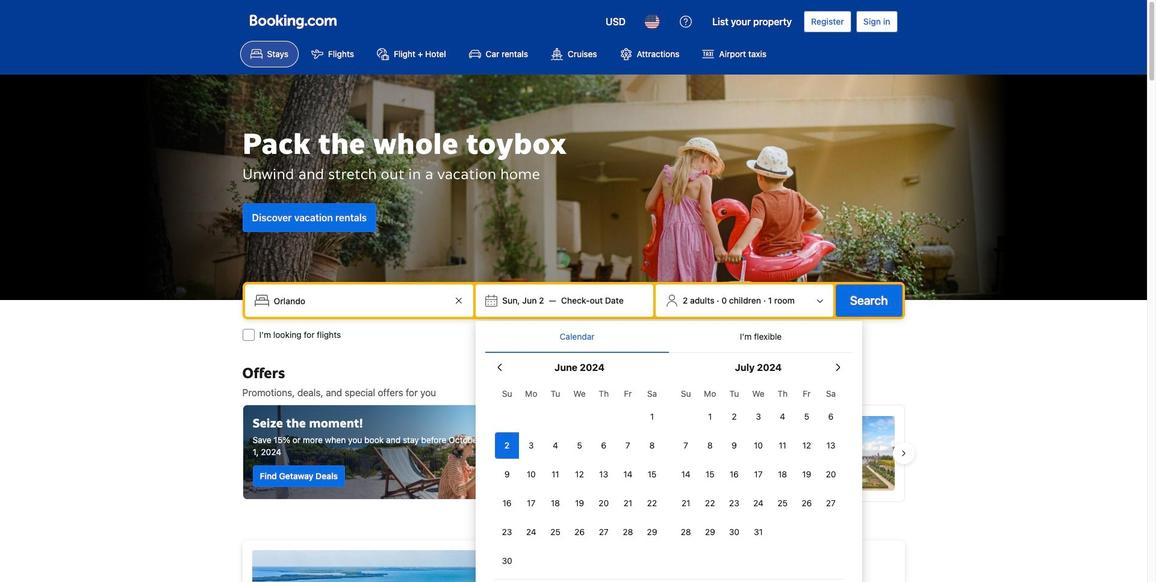 Task type: locate. For each thing, give the bounding box(es) containing it.
9 June 2024 checkbox
[[495, 462, 519, 488]]

main content
[[233, 364, 914, 583]]

cell inside grid
[[495, 431, 519, 459]]

4 June 2024 checkbox
[[543, 433, 568, 459]]

1 horizontal spatial grid
[[674, 382, 843, 546]]

15 June 2024 checkbox
[[640, 462, 664, 488]]

4 July 2024 checkbox
[[771, 404, 795, 431]]

26 July 2024 checkbox
[[795, 491, 819, 517]]

tab list
[[485, 322, 853, 354]]

cell
[[495, 431, 519, 459]]

3 June 2024 checkbox
[[519, 433, 543, 459]]

26 June 2024 checkbox
[[568, 520, 592, 546]]

booking.com image
[[250, 14, 336, 29]]

29 June 2024 checkbox
[[640, 520, 664, 546]]

17 July 2024 checkbox
[[746, 462, 771, 488]]

20 June 2024 checkbox
[[592, 491, 616, 517]]

31 July 2024 checkbox
[[746, 520, 771, 546]]

1 vertical spatial region
[[490, 581, 848, 583]]

15 July 2024 checkbox
[[698, 462, 722, 488]]

10 July 2024 checkbox
[[746, 433, 771, 459]]

12 June 2024 checkbox
[[568, 462, 592, 488]]

2 June 2024 checkbox
[[495, 433, 519, 459]]

11 June 2024 checkbox
[[543, 462, 568, 488]]

2 July 2024 checkbox
[[722, 404, 746, 431]]

10 June 2024 checkbox
[[519, 462, 543, 488]]

grid
[[495, 382, 664, 575], [674, 382, 843, 546]]

28 June 2024 checkbox
[[616, 520, 640, 546]]

14 July 2024 checkbox
[[674, 462, 698, 488]]

region
[[233, 400, 914, 508], [490, 581, 848, 583]]

28 July 2024 checkbox
[[674, 520, 698, 546]]

18 July 2024 checkbox
[[771, 462, 795, 488]]

20 July 2024 checkbox
[[819, 462, 843, 488]]

24 June 2024 checkbox
[[519, 520, 543, 546]]

0 vertical spatial region
[[233, 400, 914, 508]]

27 June 2024 checkbox
[[592, 520, 616, 546]]

30 July 2024 checkbox
[[722, 520, 746, 546]]

explore brussels image
[[820, 417, 895, 491]]

7 June 2024 checkbox
[[616, 433, 640, 459]]

30 June 2024 checkbox
[[495, 549, 519, 575]]

3 July 2024 checkbox
[[746, 404, 771, 431]]

13 June 2024 checkbox
[[592, 462, 616, 488]]

22 June 2024 checkbox
[[640, 491, 664, 517]]

21 July 2024 checkbox
[[674, 491, 698, 517]]

0 horizontal spatial grid
[[495, 382, 664, 575]]

25 July 2024 checkbox
[[771, 491, 795, 517]]

two people chatting by the pool image
[[243, 406, 568, 500]]



Task type: vqa. For each thing, say whether or not it's contained in the screenshot.
3 June 2024 checkbox
yes



Task type: describe. For each thing, give the bounding box(es) containing it.
24 July 2024 checkbox
[[746, 491, 771, 517]]

27 July 2024 checkbox
[[819, 491, 843, 517]]

2 grid from the left
[[674, 382, 843, 546]]

5 July 2024 checkbox
[[795, 404, 819, 431]]

1 grid from the left
[[495, 382, 664, 575]]

1 June 2024 checkbox
[[640, 404, 664, 431]]

16 June 2024 checkbox
[[495, 491, 519, 517]]

12 July 2024 checkbox
[[795, 433, 819, 459]]

6 June 2024 checkbox
[[592, 433, 616, 459]]

29 July 2024 checkbox
[[698, 520, 722, 546]]

21 June 2024 checkbox
[[616, 491, 640, 517]]

8 June 2024 checkbox
[[640, 433, 664, 459]]

25 June 2024 checkbox
[[543, 520, 568, 546]]

11 July 2024 checkbox
[[771, 433, 795, 459]]

5 June 2024 checkbox
[[568, 433, 592, 459]]

17 June 2024 checkbox
[[519, 491, 543, 517]]

6 July 2024 checkbox
[[819, 404, 843, 431]]

9 July 2024 checkbox
[[722, 433, 746, 459]]

13 July 2024 checkbox
[[819, 433, 843, 459]]

16 July 2024 checkbox
[[722, 462, 746, 488]]

8 July 2024 checkbox
[[698, 433, 722, 459]]

23 June 2024 checkbox
[[495, 520, 519, 546]]

23 July 2024 checkbox
[[722, 491, 746, 517]]

Where are you going? field
[[269, 290, 452, 312]]

18 June 2024 checkbox
[[543, 491, 568, 517]]

7 July 2024 checkbox
[[674, 433, 698, 459]]

22 July 2024 checkbox
[[698, 491, 722, 517]]

19 June 2024 checkbox
[[568, 491, 592, 517]]

14 June 2024 checkbox
[[616, 462, 640, 488]]

1 July 2024 checkbox
[[698, 404, 722, 431]]

19 July 2024 checkbox
[[795, 462, 819, 488]]



